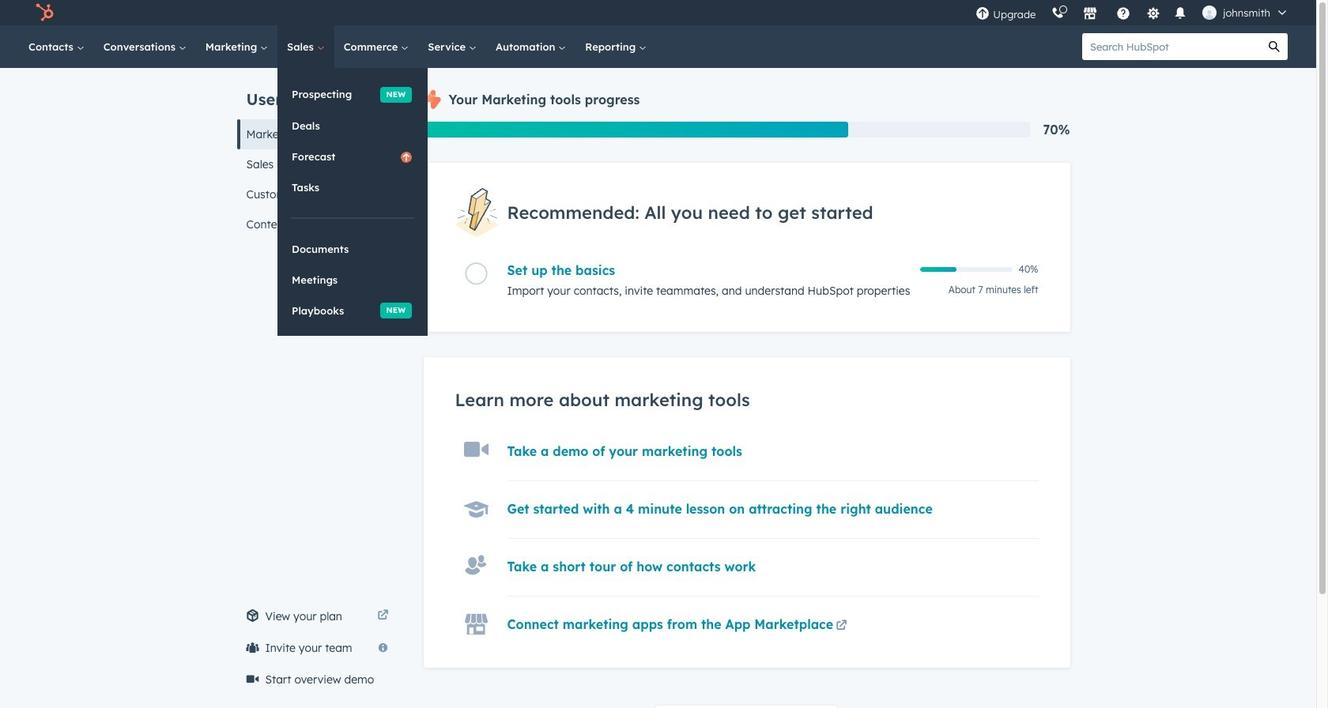Task type: describe. For each thing, give the bounding box(es) containing it.
2 link opens in a new window image from the top
[[378, 611, 389, 622]]

user guides element
[[237, 68, 398, 240]]

john smith image
[[1203, 6, 1217, 20]]

2 link opens in a new window image from the top
[[836, 621, 847, 633]]



Task type: vqa. For each thing, say whether or not it's contained in the screenshot.
Manage card settings image
no



Task type: locate. For each thing, give the bounding box(es) containing it.
link opens in a new window image
[[378, 607, 389, 626], [378, 611, 389, 622]]

1 link opens in a new window image from the top
[[836, 618, 847, 637]]

progress bar
[[423, 122, 849, 138]]

1 link opens in a new window image from the top
[[378, 607, 389, 626]]

sales menu
[[278, 68, 428, 336]]

menu
[[968, 0, 1298, 25]]

Search HubSpot search field
[[1083, 33, 1261, 60]]

link opens in a new window image
[[836, 618, 847, 637], [836, 621, 847, 633]]

marketplaces image
[[1084, 7, 1098, 21]]

[object object] complete progress bar
[[920, 267, 957, 272]]



